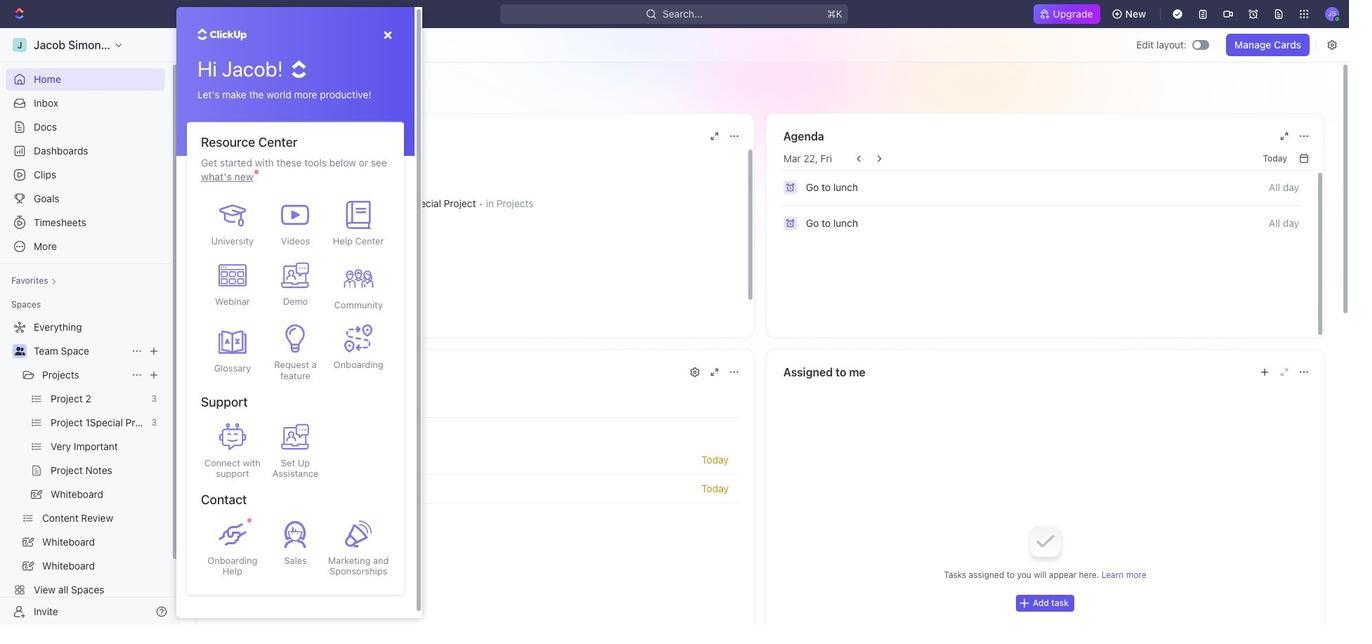 Task type: vqa. For each thing, say whether or not it's contained in the screenshot.
the Search or run a command… TEXT FIELD on the top left of the page
no



Task type: locate. For each thing, give the bounding box(es) containing it.
tab
[[290, 384, 349, 418]]

tree
[[6, 316, 165, 626]]

0 vertical spatial user group image
[[214, 244, 225, 253]]

1 horizontal spatial user group image
[[214, 244, 225, 253]]

tab list
[[211, 384, 740, 418]]

user group image
[[214, 244, 225, 253], [14, 347, 25, 356]]

sidebar navigation
[[0, 28, 179, 626]]

1 vertical spatial user group image
[[14, 347, 25, 356]]

0 horizontal spatial user group image
[[14, 347, 25, 356]]



Task type: describe. For each thing, give the bounding box(es) containing it.
tree inside sidebar navigation
[[6, 316, 165, 626]]

user group image inside sidebar navigation
[[14, 347, 25, 356]]



